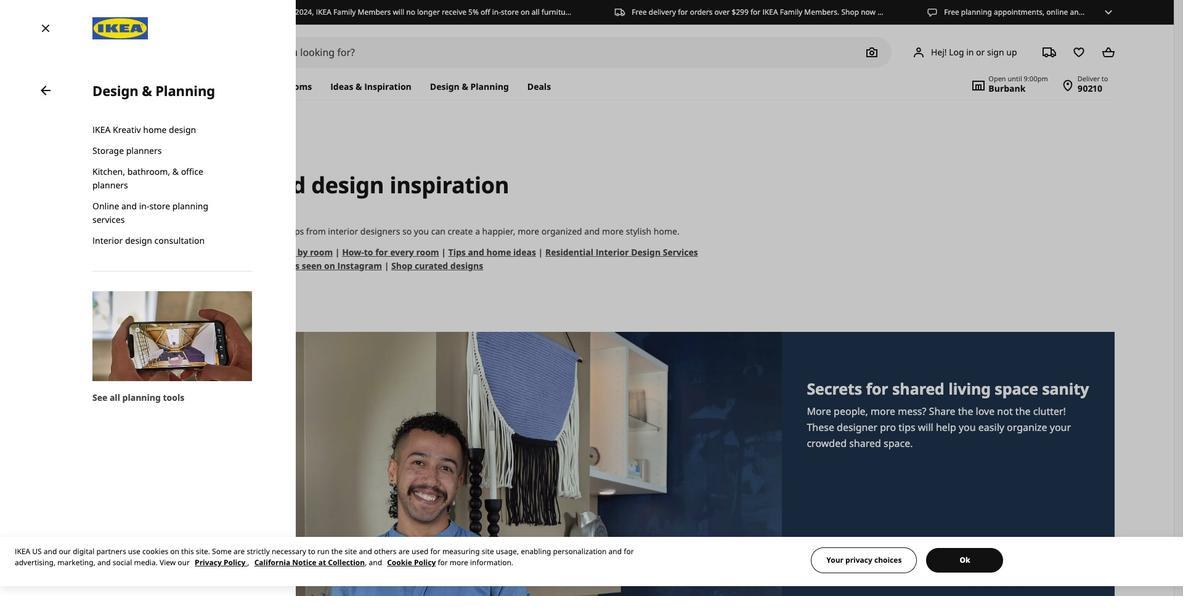 Task type: vqa. For each thing, say whether or not it's contained in the screenshot.
run
yes



Task type: describe. For each thing, give the bounding box(es) containing it.
1 policy from the left
[[224, 558, 245, 568]]

tips
[[448, 246, 466, 258]]

as seen on instagram | shop curated designs
[[289, 260, 483, 272]]

| left tips
[[441, 246, 446, 258]]

privacy policy link
[[195, 558, 247, 568]]

1 horizontal spatial more
[[518, 226, 539, 237]]

and inside the online and in-store planning services
[[121, 200, 137, 212]]

home accessories link
[[178, 74, 274, 100]]

digital
[[73, 547, 94, 557]]

expert
[[130, 246, 158, 258]]

home for home accessories
[[187, 81, 212, 92]]

design for home
[[169, 124, 196, 136]]

your
[[236, 260, 256, 272]]

| down expert
[[130, 260, 135, 272]]

tools
[[163, 392, 184, 403]]

accessories
[[215, 81, 264, 92]]

2 horizontal spatial more
[[602, 226, 624, 237]]

1 site from the left
[[345, 547, 357, 557]]

design down stylish
[[631, 246, 661, 258]]

shop
[[391, 260, 413, 272]]

0 horizontal spatial our
[[59, 547, 71, 557]]

deliver
[[1078, 74, 1100, 83]]

rooms link
[[274, 74, 321, 100]]

to inside the ikea us and our digital partners use cookies on this site. some are strictly necessary to run the site and others are used for measuring site usage, enabling personalization and for advertising, marketing, and social media. view our
[[308, 547, 315, 557]]

hej! log in or sign up
[[931, 46, 1017, 58]]

run
[[317, 547, 329, 557]]

interior
[[328, 226, 358, 237]]

home for fresh
[[170, 226, 193, 237]]

or
[[976, 46, 985, 58]]

2 room from the left
[[416, 246, 439, 258]]

0 horizontal spatial more
[[450, 558, 468, 568]]

sign
[[987, 46, 1004, 58]]

ideas by room | how-to for every room
[[272, 246, 439, 258]]

enabling
[[521, 547, 551, 557]]

organized
[[542, 226, 582, 237]]

instagram
[[337, 260, 382, 272]]

space
[[258, 260, 282, 272]]

fresh
[[147, 226, 167, 237]]

and up privacy policy , california notice at collection , and cookie policy for more information.
[[359, 547, 372, 557]]

bathroom,
[[127, 166, 170, 177]]

stylish
[[626, 226, 651, 237]]

designers
[[360, 226, 400, 237]]

1 vertical spatial to
[[364, 246, 373, 258]]

you
[[414, 226, 429, 237]]

partners
[[96, 547, 126, 557]]

others
[[374, 547, 397, 557]]

ikea logotype, go to start page image
[[92, 17, 148, 39]]

9:00pm
[[1024, 74, 1048, 83]]

1 vertical spatial planning
[[122, 392, 161, 403]]

design inside "link"
[[430, 81, 460, 92]]

hej!
[[931, 46, 947, 58]]

tips and home ideas link
[[448, 246, 536, 258]]

ok
[[960, 555, 970, 566]]

ideas for ideas & inspiration
[[330, 81, 353, 92]]

home ideas and design inspiration
[[130, 170, 509, 200]]

your privacy choices
[[827, 555, 902, 566]]

collection
[[328, 558, 365, 568]]

designs
[[450, 260, 483, 272]]

privacy policy , california notice at collection , and cookie policy for more information.
[[195, 558, 513, 568]]

see all planning tools link
[[92, 291, 252, 405]]

site.
[[196, 547, 210, 557]]

personalization
[[553, 547, 607, 557]]

your
[[827, 555, 844, 566]]

open until 9:00pm burbank
[[989, 74, 1048, 94]]

see all planning tools
[[92, 392, 184, 403]]

design & planning inside "link"
[[430, 81, 509, 92]]

kitchen, bathroom, & office planners link
[[92, 161, 252, 196]]

and left helpful
[[241, 226, 256, 237]]

ideas & inspiration link
[[321, 74, 421, 100]]

online and in-store planning services link
[[92, 196, 252, 230]]

kreativ
[[113, 124, 141, 136]]

cookies
[[142, 547, 168, 557]]

inspiration
[[364, 81, 412, 92]]

ideas & inspiration
[[330, 81, 412, 92]]

planners inside kitchen, bathroom, & office planners
[[92, 179, 128, 191]]

0 vertical spatial on
[[324, 260, 335, 272]]

use
[[128, 547, 140, 557]]

california
[[254, 558, 290, 568]]

1 are from the left
[[234, 547, 245, 557]]

submenu for design & planning element
[[92, 100, 252, 271]]

and up the tips
[[264, 170, 306, 200]]

design up kreativ
[[92, 81, 138, 100]]

and down others at the bottom left of the page
[[369, 558, 382, 568]]

1 horizontal spatial our
[[178, 558, 190, 568]]

ideas for ideas by room | how-to for every room
[[272, 246, 295, 258]]

1 horizontal spatial inspiration
[[390, 170, 509, 200]]

get fresh home inspiration and helpful tips from interior designers so you can create a happier, more organized and more stylish home.
[[130, 226, 679, 237]]

interior inside | tips and home ideas | residential interior design services | design collab | design your space
[[596, 246, 629, 258]]

and right organized
[[584, 226, 600, 237]]

| up the as seen on instagram "link" on the left top of the page
[[335, 246, 340, 258]]

deals link
[[518, 74, 560, 100]]

happier,
[[482, 226, 515, 237]]

as seen on instagram link
[[289, 260, 382, 272]]

seen
[[302, 260, 322, 272]]

and down partners
[[97, 558, 111, 568]]

the
[[331, 547, 343, 557]]

all
[[110, 392, 120, 403]]

0 horizontal spatial planning
[[155, 81, 215, 100]]

2 site from the left
[[482, 547, 494, 557]]

residential interior design services link
[[545, 246, 698, 258]]

1 room from the left
[[310, 246, 333, 258]]

design down expert
[[137, 260, 167, 272]]

1 vertical spatial inspiration
[[195, 226, 239, 237]]

for right used
[[430, 547, 440, 557]]

privacy
[[845, 555, 872, 566]]

tips
[[289, 226, 304, 237]]

home.
[[654, 226, 679, 237]]

& inside "link"
[[462, 81, 468, 92]]

in
[[966, 46, 974, 58]]

some
[[212, 547, 232, 557]]

get
[[130, 226, 144, 237]]

information.
[[470, 558, 513, 568]]

| right solutions
[[202, 246, 207, 258]]

on inside the ikea us and our digital partners use cookies on this site. some are strictly necessary to run the site and others are used for measuring site usage, enabling personalization and for advertising, marketing, and social media. view our
[[170, 547, 179, 557]]

necessary
[[272, 547, 306, 557]]

for right personalization
[[624, 547, 634, 557]]

storage planners
[[92, 145, 162, 157]]



Task type: locate. For each thing, give the bounding box(es) containing it.
consultation
[[154, 235, 205, 246]]

| left residential
[[538, 246, 543, 258]]

notice
[[292, 558, 317, 568]]

more up residential interior design services link
[[602, 226, 624, 237]]

home
[[143, 124, 167, 136], [170, 226, 193, 237], [487, 246, 511, 258]]

interior
[[92, 235, 123, 246], [596, 246, 629, 258]]

ikea inside submenu for design & planning element
[[92, 124, 111, 136]]

interior design consultation link
[[92, 230, 252, 251]]

to up instagram
[[364, 246, 373, 258]]

1 horizontal spatial design
[[169, 124, 196, 136]]

and up designs
[[468, 246, 484, 258]]

ikea
[[92, 124, 111, 136], [15, 547, 30, 557]]

room up curated
[[416, 246, 439, 258]]

storage planners link
[[92, 140, 252, 161]]

0 vertical spatial ideas
[[330, 81, 353, 92]]

inspiration
[[390, 170, 509, 200], [195, 226, 239, 237]]

site up privacy policy , california notice at collection , and cookie policy for more information.
[[345, 547, 357, 557]]

are up cookie
[[398, 547, 410, 557]]

1 horizontal spatial planning
[[172, 200, 208, 212]]

design inside ikea kreativ home design link
[[169, 124, 196, 136]]

None search field
[[205, 37, 892, 68]]

on left this
[[170, 547, 179, 557]]

0 horizontal spatial on
[[170, 547, 179, 557]]

ikea kreativ home design
[[92, 124, 196, 136]]

design inside the interior design consultation link
[[125, 235, 152, 246]]

and right the us
[[44, 547, 57, 557]]

and inside | tips and home ideas | residential interior design services | design collab | design your space
[[468, 246, 484, 258]]

ideas right rooms
[[330, 81, 353, 92]]

burbank
[[989, 83, 1026, 94]]

0 horizontal spatial site
[[345, 547, 357, 557]]

marketing,
[[58, 558, 95, 568]]

design up interior
[[311, 170, 384, 200]]

rooms
[[283, 81, 312, 92]]

0 horizontal spatial home
[[143, 124, 167, 136]]

site
[[345, 547, 357, 557], [482, 547, 494, 557]]

0 vertical spatial design
[[169, 124, 196, 136]]

1 horizontal spatial ideas
[[513, 246, 536, 258]]

shopping bag image
[[1096, 40, 1121, 65]]

ok button
[[926, 548, 1003, 573]]

0 vertical spatial home
[[187, 81, 212, 92]]

view
[[160, 558, 176, 568]]

0 vertical spatial planning
[[172, 200, 208, 212]]

0 vertical spatial inspiration
[[390, 170, 509, 200]]

ikea for ikea us and our digital partners use cookies on this site. some are strictly necessary to run the site and others are used for measuring site usage, enabling personalization and for advertising, marketing, and social media. view our
[[15, 547, 30, 557]]

0 vertical spatial home
[[143, 124, 167, 136]]

1 horizontal spatial home
[[170, 226, 193, 237]]

ideas
[[201, 170, 258, 200], [513, 246, 536, 258]]

1 vertical spatial design
[[311, 170, 384, 200]]

1 vertical spatial ideas
[[272, 246, 295, 258]]

2 policy from the left
[[414, 558, 436, 568]]

room up seen
[[310, 246, 333, 258]]

inspiration up create at the top left
[[390, 170, 509, 200]]

log
[[949, 46, 964, 58]]

& inside kitchen, bathroom, & office planners
[[172, 166, 179, 177]]

to right deliver
[[1102, 74, 1108, 83]]

| right "collab"
[[197, 260, 202, 272]]

on
[[324, 260, 335, 272], [170, 547, 179, 557]]

1 vertical spatial home
[[170, 226, 193, 237]]

our down this
[[178, 558, 190, 568]]

curated
[[415, 260, 448, 272]]

interior down stylish
[[596, 246, 629, 258]]

1 horizontal spatial planning
[[470, 81, 509, 92]]

more right happier,
[[518, 226, 539, 237]]

planning left deals in the top of the page
[[470, 81, 509, 92]]

0 horizontal spatial ideas
[[272, 246, 295, 258]]

from
[[306, 226, 326, 237]]

policy down some
[[224, 558, 245, 568]]

can
[[431, 226, 445, 237]]

1 horizontal spatial room
[[416, 246, 439, 258]]

1 horizontal spatial site
[[482, 547, 494, 557]]

1 vertical spatial our
[[178, 558, 190, 568]]

design up expert
[[125, 235, 152, 246]]

more
[[518, 226, 539, 237], [602, 226, 624, 237], [450, 558, 468, 568]]

for up as seen on instagram | shop curated designs
[[375, 246, 388, 258]]

2 vertical spatial to
[[308, 547, 315, 557]]

california notice at collection link
[[254, 558, 365, 568]]

how-to for every room link
[[342, 246, 439, 258]]

create
[[448, 226, 473, 237]]

1 vertical spatial home
[[130, 170, 195, 200]]

1 , from the left
[[247, 558, 249, 568]]

1 horizontal spatial policy
[[414, 558, 436, 568]]

deliver to 90210
[[1078, 74, 1108, 94]]

kitchen,
[[92, 166, 125, 177]]

in-
[[139, 200, 149, 212]]

1 horizontal spatial ,
[[365, 558, 367, 568]]

interior design consultation
[[92, 235, 205, 246]]

products link
[[130, 74, 178, 100]]

2 horizontal spatial home
[[487, 246, 511, 258]]

storage
[[92, 145, 124, 157]]

| down how-to for every room link
[[384, 260, 389, 272]]

0 vertical spatial ideas
[[201, 170, 258, 200]]

to
[[1102, 74, 1108, 83], [364, 246, 373, 258], [308, 547, 315, 557]]

track order image
[[1037, 40, 1061, 65]]

our up marketing,
[[59, 547, 71, 557]]

ideas up as
[[272, 246, 295, 258]]

0 horizontal spatial to
[[308, 547, 315, 557]]

design & planning link
[[421, 74, 518, 100]]

home inside submenu for design & planning element
[[143, 124, 167, 136]]

0 horizontal spatial ideas
[[201, 170, 258, 200]]

social
[[113, 558, 132, 568]]

home inside | tips and home ideas | residential interior design services | design collab | design your space
[[487, 246, 511, 258]]

0 horizontal spatial interior
[[92, 235, 123, 246]]

for
[[375, 246, 388, 258], [430, 547, 440, 557], [624, 547, 634, 557], [438, 558, 448, 568]]

measuring
[[442, 547, 480, 557]]

, down strictly
[[247, 558, 249, 568]]

products
[[130, 81, 168, 92]]

planning inside the online and in-store planning services
[[172, 200, 208, 212]]

1 horizontal spatial are
[[398, 547, 410, 557]]

1 vertical spatial on
[[170, 547, 179, 557]]

interior inside submenu for design & planning element
[[92, 235, 123, 246]]

and left in-
[[121, 200, 137, 212]]

advertising,
[[15, 558, 56, 568]]

0 vertical spatial to
[[1102, 74, 1108, 83]]

1 vertical spatial ideas
[[513, 246, 536, 258]]

2 vertical spatial design
[[125, 235, 152, 246]]

store
[[149, 200, 170, 212]]

1 horizontal spatial to
[[364, 246, 373, 258]]

solutions
[[160, 246, 200, 258]]

planning
[[470, 81, 509, 92], [155, 81, 215, 100]]

how-
[[342, 246, 364, 258]]

0 horizontal spatial are
[[234, 547, 245, 557]]

site up information.
[[482, 547, 494, 557]]

2 vertical spatial home
[[487, 246, 511, 258]]

design
[[430, 81, 460, 92], [92, 81, 138, 100], [631, 246, 661, 258], [137, 260, 167, 272], [204, 260, 233, 272]]

design up the storage planners link
[[169, 124, 196, 136]]

2 horizontal spatial design
[[311, 170, 384, 200]]

0 horizontal spatial ikea
[[15, 547, 30, 557]]

1 vertical spatial planners
[[92, 179, 128, 191]]

ikea kreativ home design link
[[92, 120, 252, 140]]

at
[[318, 558, 326, 568]]

online and in-store planning services
[[92, 200, 208, 225]]

ikea for ikea kreativ home design
[[92, 124, 111, 136]]

and
[[264, 170, 306, 200], [121, 200, 137, 212], [241, 226, 256, 237], [584, 226, 600, 237], [468, 246, 484, 258], [44, 547, 57, 557], [359, 547, 372, 557], [609, 547, 622, 557], [97, 558, 111, 568], [369, 558, 382, 568]]

planning
[[172, 200, 208, 212], [122, 392, 161, 403]]

design for and
[[311, 170, 384, 200]]

0 vertical spatial our
[[59, 547, 71, 557]]

policy down used
[[414, 558, 436, 568]]

2 are from the left
[[398, 547, 410, 557]]

home for home ideas and design inspiration
[[130, 170, 195, 200]]

us
[[32, 547, 42, 557]]

and right personalization
[[609, 547, 622, 557]]

ikea us and our digital partners use cookies on this site. some are strictly necessary to run the site and others are used for measuring site usage, enabling personalization and for advertising, marketing, and social media. view our
[[15, 547, 634, 568]]

1 horizontal spatial design & planning
[[430, 81, 509, 92]]

planners
[[126, 145, 162, 157], [92, 179, 128, 191]]

1 horizontal spatial ideas
[[330, 81, 353, 92]]

this
[[181, 547, 194, 557]]

are right some
[[234, 547, 245, 557]]

ikea up the storage at the left of the page
[[92, 124, 111, 136]]

planners inside the storage planners link
[[126, 145, 162, 157]]

2 horizontal spatial to
[[1102, 74, 1108, 83]]

services
[[92, 214, 125, 225]]

on right seen
[[324, 260, 335, 272]]

0 horizontal spatial design & planning
[[92, 81, 215, 100]]

media.
[[134, 558, 158, 568]]

home up the storage planners link
[[143, 124, 167, 136]]

ideas inside | tips and home ideas | residential interior design services | design collab | design your space
[[513, 246, 536, 258]]

hej! log in or sign up link
[[896, 40, 1032, 65]]

usage,
[[496, 547, 519, 557]]

design right the inspiration
[[430, 81, 460, 92]]

1 horizontal spatial ikea
[[92, 124, 111, 136]]

planning inside "link"
[[470, 81, 509, 92]]

more down "measuring"
[[450, 558, 468, 568]]

planning up ikea kreativ home design link
[[155, 81, 215, 100]]

2 , from the left
[[365, 558, 367, 568]]

favorites image
[[1066, 40, 1091, 65]]

to up california notice at collection link
[[308, 547, 315, 557]]

residential
[[545, 246, 593, 258]]

planners down ikea kreativ home design
[[126, 145, 162, 157]]

for down "measuring"
[[438, 558, 448, 568]]

by
[[298, 246, 308, 258]]

0 horizontal spatial room
[[310, 246, 333, 258]]

ideas by room link
[[272, 246, 333, 258]]

to inside deliver to 90210
[[1102, 74, 1108, 83]]

1 vertical spatial ikea
[[15, 547, 30, 557]]

privacy
[[195, 558, 222, 568]]

inspiration up solutions
[[195, 226, 239, 237]]

ikea left the us
[[15, 547, 30, 557]]

home
[[187, 81, 212, 92], [130, 170, 195, 200]]

cookie policy link
[[387, 558, 436, 568]]

0 vertical spatial ikea
[[92, 124, 111, 136]]

0 horizontal spatial design
[[125, 235, 152, 246]]

used
[[412, 547, 428, 557]]

interior down services
[[92, 235, 123, 246]]

0 horizontal spatial planning
[[122, 392, 161, 403]]

1 horizontal spatial on
[[324, 260, 335, 272]]

online
[[92, 200, 119, 212]]

planning right store
[[172, 200, 208, 212]]

design & planning
[[430, 81, 509, 92], [92, 81, 215, 100]]

0 horizontal spatial inspiration
[[195, 226, 239, 237]]

0 vertical spatial planners
[[126, 145, 162, 157]]

0 horizontal spatial policy
[[224, 558, 245, 568]]

90210
[[1078, 83, 1103, 94]]

ikea inside the ikea us and our digital partners use cookies on this site. some are strictly necessary to run the site and others are used for measuring site usage, enabling personalization and for advertising, marketing, and social media. view our
[[15, 547, 30, 557]]

home for kreativ
[[143, 124, 167, 136]]

ideas
[[330, 81, 353, 92], [272, 246, 295, 258]]

, left cookie
[[365, 558, 367, 568]]

planning right "all"
[[122, 392, 161, 403]]

collab
[[169, 260, 195, 272]]

design left your
[[204, 260, 233, 272]]

home down happier,
[[487, 246, 511, 258]]

1 horizontal spatial interior
[[596, 246, 629, 258]]

until
[[1008, 74, 1022, 83]]

0 horizontal spatial ,
[[247, 558, 249, 568]]

up
[[1006, 46, 1017, 58]]

your privacy choices button
[[811, 548, 917, 574]]

planners down kitchen,
[[92, 179, 128, 191]]

home up solutions
[[170, 226, 193, 237]]



